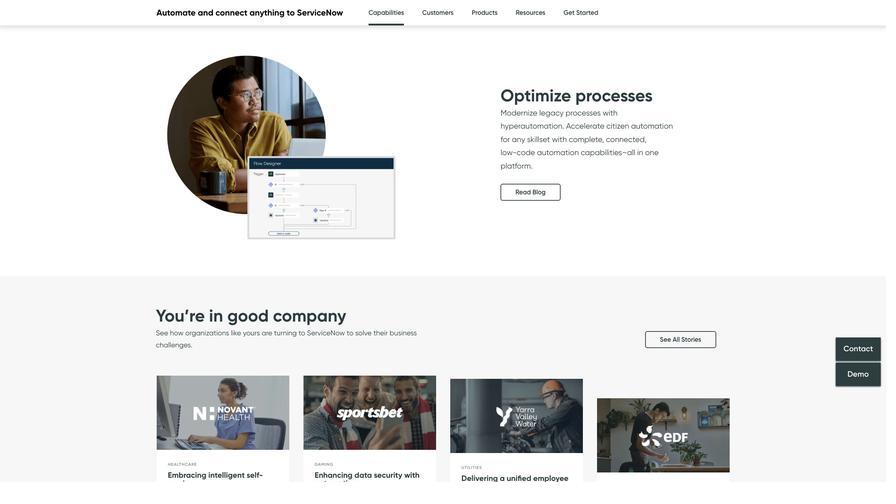 Task type: describe. For each thing, give the bounding box(es) containing it.
you're in good company see how organizations like yours are turning to servicenow to solve their business challenges.
[[156, 306, 417, 350]]

get started
[[564, 9, 599, 17]]

skillset
[[528, 135, 551, 144]]

automate and connect anything to servicenow
[[157, 8, 343, 18]]

turning
[[274, 329, 297, 338]]

novant health logo image
[[157, 376, 289, 451]]

service
[[168, 479, 194, 483]]

connect
[[216, 8, 248, 18]]

contact link
[[837, 338, 882, 361]]

2 horizontal spatial to
[[347, 329, 354, 338]]

intelligent
[[209, 471, 245, 481]]

citizen
[[607, 122, 630, 131]]

read blog
[[516, 189, 546, 197]]

read
[[516, 189, 531, 197]]

sportsbet logo image
[[304, 376, 436, 451]]

0 vertical spatial with
[[603, 108, 618, 118]]

demo link
[[837, 363, 882, 387]]

servicenow flow designer screenshot. image
[[143, 11, 408, 277]]

1 horizontal spatial see
[[661, 336, 672, 344]]

customers
[[423, 9, 454, 17]]

yours
[[243, 329, 260, 338]]

how
[[170, 329, 184, 338]]

resources
[[516, 9, 546, 17]]

automation inside "enhancing data security with automation"
[[315, 479, 357, 483]]

1 vertical spatial automation
[[538, 148, 579, 157]]

blog
[[533, 189, 546, 197]]

contact
[[844, 345, 874, 354]]

0 vertical spatial automation
[[632, 122, 674, 131]]

edf logo image
[[598, 399, 730, 474]]

products link
[[472, 0, 498, 26]]

0 vertical spatial servicenow
[[297, 8, 343, 18]]

complete,
[[569, 135, 605, 144]]

in inside you're in good company see how organizations like yours are turning to servicenow to solve their business challenges.
[[209, 306, 223, 327]]

capabilities
[[369, 9, 404, 17]]

see all stories
[[661, 336, 702, 344]]

embracing
[[168, 471, 207, 481]]

self-
[[247, 471, 263, 481]]

challenges.
[[156, 341, 193, 350]]

modernize
[[501, 108, 538, 118]]

platform.
[[501, 161, 533, 171]]

embracing intelligent self- service
[[168, 471, 263, 483]]

enhancing data security with automation
[[315, 471, 420, 483]]

organizations
[[185, 329, 229, 338]]



Task type: vqa. For each thing, say whether or not it's contained in the screenshot.
the left Portfolio
no



Task type: locate. For each thing, give the bounding box(es) containing it.
enhancing
[[315, 471, 353, 481]]

yara valley water logo image
[[451, 379, 583, 454]]

in left one
[[638, 148, 644, 157]]

to left the solve
[[347, 329, 354, 338]]

and
[[198, 8, 214, 18]]

0 horizontal spatial in
[[209, 306, 223, 327]]

servicenow inside you're in good company see how organizations like yours are turning to servicenow to solve their business challenges.
[[307, 329, 345, 338]]

servicenow rpa hub screenshot. image
[[472, 0, 737, 11]]

with right skillset
[[552, 135, 567, 144]]

capabilities link
[[369, 0, 404, 28]]

are
[[262, 329, 273, 338]]

to right anything
[[287, 8, 295, 18]]

accelerate
[[567, 122, 605, 131]]

1 horizontal spatial to
[[299, 329, 306, 338]]

0 horizontal spatial see
[[156, 329, 168, 338]]

customers link
[[423, 0, 454, 26]]

data
[[355, 471, 372, 481]]

processes up accelerate
[[566, 108, 601, 118]]

processes
[[576, 85, 653, 106], [566, 108, 601, 118]]

1 vertical spatial with
[[552, 135, 567, 144]]

demo
[[848, 370, 870, 380]]

with up citizen
[[603, 108, 618, 118]]

2 vertical spatial automation
[[315, 479, 357, 483]]

1 horizontal spatial automation
[[538, 148, 579, 157]]

2 horizontal spatial automation
[[632, 122, 674, 131]]

started
[[577, 9, 599, 17]]

to right turning
[[299, 329, 306, 338]]

for
[[501, 135, 511, 144]]

automation
[[632, 122, 674, 131], [538, 148, 579, 157], [315, 479, 357, 483]]

optimize
[[501, 85, 572, 106]]

0 horizontal spatial to
[[287, 8, 295, 18]]

in
[[638, 148, 644, 157], [209, 306, 223, 327]]

2 vertical spatial with
[[405, 471, 420, 481]]

resources link
[[516, 0, 546, 26]]

legacy
[[540, 108, 564, 118]]

in up organizations
[[209, 306, 223, 327]]

business
[[390, 329, 417, 338]]

to
[[287, 8, 295, 18], [299, 329, 306, 338], [347, 329, 354, 338]]

solve
[[356, 329, 372, 338]]

low‑code
[[501, 148, 536, 157]]

0 horizontal spatial with
[[405, 471, 420, 481]]

capabilities–all
[[581, 148, 636, 157]]

company
[[273, 306, 347, 327]]

connected,
[[607, 135, 647, 144]]

1 vertical spatial processes
[[566, 108, 601, 118]]

hyperautomation.
[[501, 122, 565, 131]]

all
[[673, 336, 680, 344]]

any
[[512, 135, 526, 144]]

one
[[646, 148, 659, 157]]

with
[[603, 108, 618, 118], [552, 135, 567, 144], [405, 471, 420, 481]]

with inside "enhancing data security with automation"
[[405, 471, 420, 481]]

processes up citizen
[[576, 85, 653, 106]]

products
[[472, 9, 498, 17]]

see
[[156, 329, 168, 338], [661, 336, 672, 344]]

automate
[[157, 8, 196, 18]]

anything
[[250, 8, 285, 18]]

get
[[564, 9, 575, 17]]

see left 'all'
[[661, 336, 672, 344]]

like
[[231, 329, 241, 338]]

security
[[374, 471, 403, 481]]

1 vertical spatial in
[[209, 306, 223, 327]]

1 vertical spatial servicenow
[[307, 329, 345, 338]]

stories
[[682, 336, 702, 344]]

servicenow
[[297, 8, 343, 18], [307, 329, 345, 338]]

optimize processes modernize legacy processes with hyperautomation. accelerate citizen automation for any skillset with complete, connected, low‑code automation capabilities–all in one platform.
[[501, 85, 674, 171]]

see inside you're in good company see how organizations like yours are turning to servicenow to solve their business challenges.
[[156, 329, 168, 338]]

read blog link
[[501, 184, 561, 201]]

see left how
[[156, 329, 168, 338]]

0 horizontal spatial automation
[[315, 479, 357, 483]]

good
[[228, 306, 269, 327]]

2 horizontal spatial with
[[603, 108, 618, 118]]

their
[[374, 329, 388, 338]]

see all stories link
[[646, 332, 717, 349]]

0 vertical spatial processes
[[576, 85, 653, 106]]

in inside optimize processes modernize legacy processes with hyperautomation. accelerate citizen automation for any skillset with complete, connected, low‑code automation capabilities–all in one platform.
[[638, 148, 644, 157]]

1 horizontal spatial in
[[638, 148, 644, 157]]

with right security
[[405, 471, 420, 481]]

you're
[[156, 306, 205, 327]]

1 horizontal spatial with
[[552, 135, 567, 144]]

0 vertical spatial in
[[638, 148, 644, 157]]

get started link
[[564, 0, 599, 26]]



